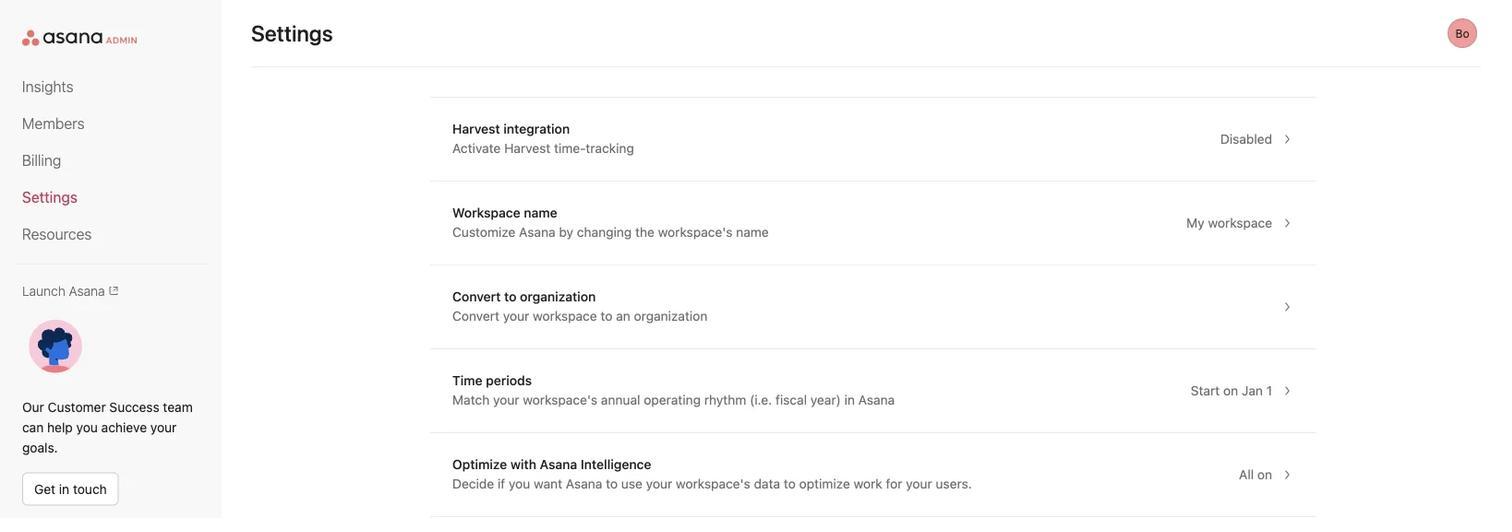 Task type: locate. For each thing, give the bounding box(es) containing it.
you down customer
[[76, 420, 98, 435]]

asana
[[519, 225, 556, 240], [69, 283, 105, 299], [858, 393, 895, 408], [540, 458, 577, 473], [566, 477, 602, 492]]

name
[[524, 205, 557, 221], [736, 225, 769, 240]]

data
[[754, 477, 780, 492]]

you inside optimize with asana intelligence decide if you want asana to use your workspace's data to optimize work for your users.
[[509, 477, 530, 492]]

work
[[854, 477, 883, 492]]

1 vertical spatial organization
[[634, 309, 708, 324]]

organization right an
[[634, 309, 708, 324]]

periods
[[486, 374, 532, 389]]

to
[[504, 289, 517, 305], [601, 309, 613, 324], [606, 477, 618, 492], [784, 477, 796, 492]]

your down team
[[150, 420, 177, 435]]

0 horizontal spatial you
[[76, 420, 98, 435]]

you right if
[[509, 477, 530, 492]]

insights
[[22, 78, 74, 96]]

get
[[34, 482, 55, 497]]

bo
[[1456, 27, 1470, 40]]

launch asana
[[22, 283, 105, 299]]

1 vertical spatial name
[[736, 225, 769, 240]]

on
[[1223, 384, 1238, 399], [1258, 468, 1272, 483]]

your
[[503, 309, 529, 324], [493, 393, 519, 408], [150, 420, 177, 435], [646, 477, 672, 492], [906, 477, 932, 492]]

time periods match your workspace's annual operating rhythm (i.e. fiscal year) in asana
[[452, 374, 895, 408]]

workspace right the my
[[1208, 216, 1272, 231]]

0 vertical spatial settings
[[251, 20, 333, 46]]

organization down by
[[520, 289, 596, 305]]

get in touch
[[34, 482, 107, 497]]

on right all
[[1258, 468, 1272, 483]]

all
[[1239, 468, 1254, 483]]

1 vertical spatial harvest
[[504, 141, 551, 156]]

0 horizontal spatial workspace
[[533, 309, 597, 324]]

1 vertical spatial you
[[509, 477, 530, 492]]

launch
[[22, 283, 65, 299]]

jan
[[1242, 384, 1263, 399]]

1 horizontal spatial name
[[736, 225, 769, 240]]

your down the periods
[[493, 393, 519, 408]]

2 vertical spatial workspace's
[[676, 477, 751, 492]]

asana right launch at the left of the page
[[69, 283, 105, 299]]

1 vertical spatial in
[[59, 482, 69, 497]]

1 horizontal spatial in
[[845, 393, 855, 408]]

harvest
[[452, 121, 500, 137], [504, 141, 551, 156]]

workspace's left data
[[676, 477, 751, 492]]

customer
[[48, 400, 106, 415]]

the
[[635, 225, 655, 240]]

0 horizontal spatial name
[[524, 205, 557, 221]]

1 vertical spatial workspace's
[[523, 393, 598, 408]]

(i.e.
[[750, 393, 772, 408]]

1 vertical spatial workspace
[[533, 309, 597, 324]]

in right get
[[59, 482, 69, 497]]

my workspace
[[1187, 216, 1272, 231]]

with
[[511, 458, 536, 473]]

1 vertical spatial settings
[[22, 189, 77, 206]]

asana left by
[[519, 225, 556, 240]]

to down intelligence
[[606, 477, 618, 492]]

0 vertical spatial you
[[76, 420, 98, 435]]

convert up time
[[452, 309, 500, 324]]

harvest up "activate"
[[452, 121, 500, 137]]

harvest integration activate harvest time-tracking
[[452, 121, 634, 156]]

1 convert from the top
[[452, 289, 501, 305]]

0 vertical spatial on
[[1223, 384, 1238, 399]]

1 horizontal spatial harvest
[[504, 141, 551, 156]]

time-
[[554, 141, 586, 156]]

1 horizontal spatial you
[[509, 477, 530, 492]]

help
[[47, 420, 73, 435]]

0 vertical spatial convert
[[452, 289, 501, 305]]

0 vertical spatial workspace
[[1208, 216, 1272, 231]]

workspace
[[1208, 216, 1272, 231], [533, 309, 597, 324]]

asana right want
[[566, 477, 602, 492]]

settings link
[[22, 187, 199, 209]]

operating
[[644, 393, 701, 408]]

0 vertical spatial workspace's
[[658, 225, 733, 240]]

0 horizontal spatial on
[[1223, 384, 1238, 399]]

settings
[[251, 20, 333, 46], [22, 189, 77, 206]]

your right use
[[646, 477, 672, 492]]

your inside time periods match your workspace's annual operating rhythm (i.e. fiscal year) in asana
[[493, 393, 519, 408]]

customize
[[452, 225, 516, 240]]

harvest down integration
[[504, 141, 551, 156]]

you inside our customer success team can help you achieve your goals.
[[76, 420, 98, 435]]

workspace's right "the"
[[658, 225, 733, 240]]

rhythm
[[704, 393, 746, 408]]

optimize with asana intelligence decide if you want asana to use your workspace's data to optimize work for your users.
[[452, 458, 972, 492]]

0 vertical spatial harvest
[[452, 121, 500, 137]]

in inside time periods match your workspace's annual operating rhythm (i.e. fiscal year) in asana
[[845, 393, 855, 408]]

workspace's inside workspace name customize asana by changing the workspace's name
[[658, 225, 733, 240]]

your inside our customer success team can help you achieve your goals.
[[150, 420, 177, 435]]

in right "year)"
[[845, 393, 855, 408]]

resources link
[[22, 223, 199, 246]]

1 horizontal spatial on
[[1258, 468, 1272, 483]]

team
[[163, 400, 193, 415]]

you
[[76, 420, 98, 435], [509, 477, 530, 492]]

workspace's down the periods
[[523, 393, 598, 408]]

0 vertical spatial organization
[[520, 289, 596, 305]]

on left 'jan'
[[1223, 384, 1238, 399]]

0 vertical spatial in
[[845, 393, 855, 408]]

decide
[[452, 477, 494, 492]]

your up the periods
[[503, 309, 529, 324]]

0 horizontal spatial settings
[[22, 189, 77, 206]]

asana right "year)"
[[858, 393, 895, 408]]

time
[[452, 374, 483, 389]]

0 horizontal spatial in
[[59, 482, 69, 497]]

organization
[[520, 289, 596, 305], [634, 309, 708, 324]]

all on
[[1239, 468, 1272, 483]]

1 vertical spatial convert
[[452, 309, 500, 324]]

can
[[22, 420, 44, 435]]

1 vertical spatial on
[[1258, 468, 1272, 483]]

workspace's
[[658, 225, 733, 240], [523, 393, 598, 408], [676, 477, 751, 492]]

workspace left an
[[533, 309, 597, 324]]

tracking
[[586, 141, 634, 156]]

convert
[[452, 289, 501, 305], [452, 309, 500, 324]]

convert down customize on the left top of the page
[[452, 289, 501, 305]]

start
[[1191, 384, 1220, 399]]

integration
[[504, 121, 570, 137]]

in
[[845, 393, 855, 408], [59, 482, 69, 497]]

achieve
[[101, 420, 147, 435]]

workspace's inside optimize with asana intelligence decide if you want asana to use your workspace's data to optimize work for your users.
[[676, 477, 751, 492]]



Task type: vqa. For each thing, say whether or not it's contained in the screenshot.
annual
yes



Task type: describe. For each thing, give the bounding box(es) containing it.
changing
[[577, 225, 632, 240]]

1 horizontal spatial settings
[[251, 20, 333, 46]]

intelligence
[[581, 458, 651, 473]]

annual
[[601, 393, 640, 408]]

billing
[[22, 152, 61, 169]]

want
[[534, 477, 562, 492]]

to left an
[[601, 309, 613, 324]]

workspace's inside time periods match your workspace's annual operating rhythm (i.e. fiscal year) in asana
[[523, 393, 598, 408]]

members
[[22, 115, 85, 133]]

1
[[1267, 384, 1272, 399]]

our customer success team can help you achieve your goals.
[[22, 400, 193, 456]]

to right data
[[784, 477, 796, 492]]

to down customize on the left top of the page
[[504, 289, 517, 305]]

resources
[[22, 226, 92, 243]]

for
[[886, 477, 903, 492]]

you for achieve
[[76, 420, 98, 435]]

on for all
[[1258, 468, 1272, 483]]

get in touch button
[[22, 473, 119, 506]]

launch asana link
[[22, 283, 199, 299]]

fiscal
[[776, 393, 807, 408]]

convert to organization convert your workspace to an organization
[[452, 289, 708, 324]]

if
[[498, 477, 505, 492]]

0 horizontal spatial organization
[[520, 289, 596, 305]]

start on jan 1
[[1191, 384, 1272, 399]]

goals.
[[22, 440, 58, 456]]

asana inside time periods match your workspace's annual operating rhythm (i.e. fiscal year) in asana
[[858, 393, 895, 408]]

an
[[616, 309, 630, 324]]

insights link
[[22, 76, 199, 98]]

on for start
[[1223, 384, 1238, 399]]

you for want
[[509, 477, 530, 492]]

2 convert from the top
[[452, 309, 500, 324]]

my
[[1187, 216, 1205, 231]]

workspace inside convert to organization convert your workspace to an organization
[[533, 309, 597, 324]]

billing link
[[22, 150, 199, 172]]

1 horizontal spatial organization
[[634, 309, 708, 324]]

disabled
[[1221, 132, 1272, 147]]

asana up want
[[540, 458, 577, 473]]

our
[[22, 400, 44, 415]]

in inside button
[[59, 482, 69, 497]]

workspace
[[452, 205, 520, 221]]

match
[[452, 393, 490, 408]]

asana inside workspace name customize asana by changing the workspace's name
[[519, 225, 556, 240]]

activate
[[452, 141, 501, 156]]

success
[[109, 400, 159, 415]]

users.
[[936, 477, 972, 492]]

workspace name customize asana by changing the workspace's name
[[452, 205, 769, 240]]

0 vertical spatial name
[[524, 205, 557, 221]]

members link
[[22, 113, 199, 135]]

1 horizontal spatial workspace
[[1208, 216, 1272, 231]]

your right for
[[906, 477, 932, 492]]

touch
[[73, 482, 107, 497]]

optimize
[[452, 458, 507, 473]]

year)
[[811, 393, 841, 408]]

optimize
[[799, 477, 850, 492]]

0 horizontal spatial harvest
[[452, 121, 500, 137]]

use
[[621, 477, 643, 492]]

your inside convert to organization convert your workspace to an organization
[[503, 309, 529, 324]]

by
[[559, 225, 573, 240]]



